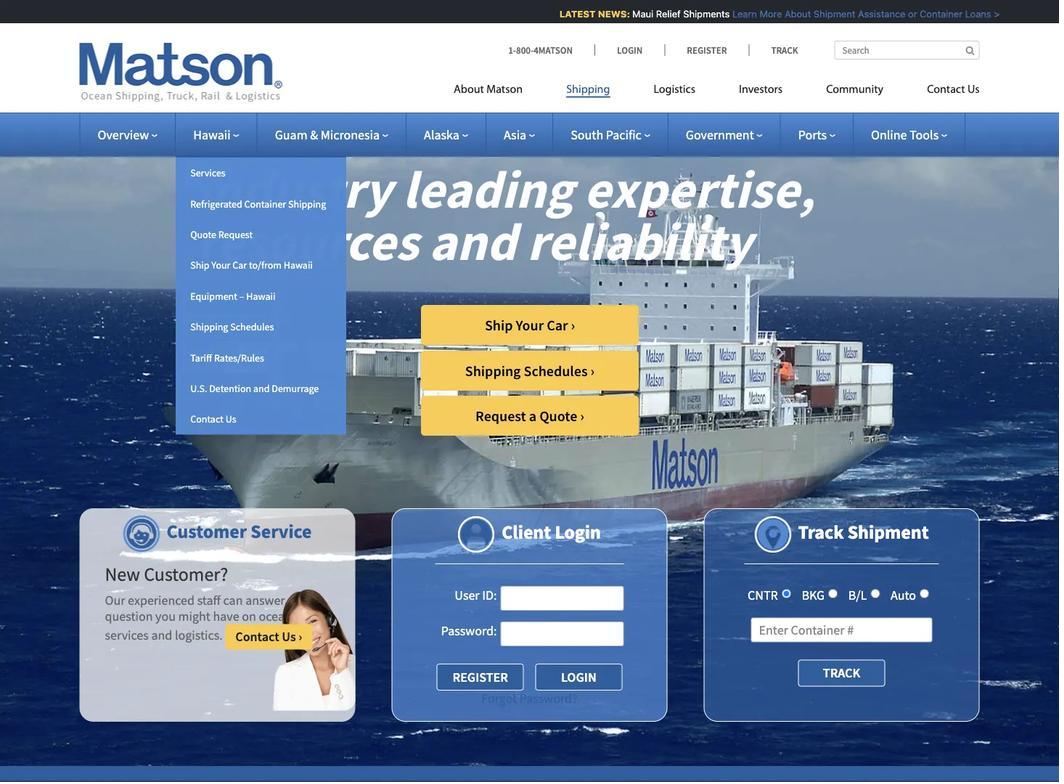 Task type: describe. For each thing, give the bounding box(es) containing it.
schedules for shipping schedules
[[230, 320, 274, 333]]

shipping for shipping schedules ›
[[465, 362, 521, 380]]

answer
[[246, 592, 285, 609]]

ship for ship your car ›
[[485, 316, 513, 334]]

car for ›
[[547, 316, 568, 334]]

refrigerated container shipping
[[190, 197, 326, 210]]

image of smiling customer service agent ready to help. image
[[273, 589, 356, 711]]

logistics
[[654, 84, 696, 96]]

track for track shipment
[[798, 520, 844, 544]]

latest news: maui relief shipments learn more about shipment assistance or container loans >
[[553, 8, 993, 19]]

Password: password field
[[501, 622, 624, 646]]

us for bottommost contact us "link"
[[226, 413, 236, 426]]

login link
[[595, 44, 665, 56]]

0 vertical spatial container
[[913, 8, 956, 19]]

4matson
[[534, 44, 573, 56]]

forgot
[[482, 690, 517, 707]]

equipment
[[190, 289, 237, 303]]

rates/rules
[[214, 351, 264, 364]]

might
[[178, 608, 211, 624]]

BKG radio
[[829, 589, 838, 598]]

User ID: text field
[[501, 586, 624, 611]]

equipment – hawaii link
[[176, 281, 347, 312]]

contact us ›
[[236, 629, 302, 645]]

ports
[[799, 126, 827, 143]]

shipping schedules link
[[176, 312, 347, 342]]

expertise,
[[584, 156, 816, 222]]

government link
[[686, 126, 763, 143]]

demurrage
[[272, 382, 319, 395]]

refrigerated
[[190, 197, 242, 210]]

contact us › link
[[225, 624, 313, 650]]

quote inside request a quote › link
[[540, 407, 578, 425]]

micronesia
[[321, 126, 380, 143]]

1 horizontal spatial login
[[617, 44, 643, 56]]

B/L radio
[[871, 589, 881, 598]]

1-800-4matson link
[[509, 44, 595, 56]]

track for track button at the right bottom
[[823, 665, 861, 681]]

have
[[213, 608, 239, 624]]

user id:
[[455, 587, 497, 603]]

ship your car to/from hawaii link
[[176, 250, 347, 281]]

1 vertical spatial register link
[[437, 664, 524, 691]]

forgot password? link
[[482, 690, 578, 707]]

our experienced staff can answer any question you might have on ocean services and logistics.
[[105, 592, 308, 644]]

0 horizontal spatial request
[[218, 228, 253, 241]]

shipping schedules › link
[[421, 351, 639, 391]]

0 vertical spatial register link
[[665, 44, 749, 56]]

contact us for bottommost contact us "link"
[[190, 413, 236, 426]]

id:
[[482, 587, 497, 603]]

a
[[529, 407, 537, 425]]

–
[[240, 289, 244, 303]]

on
[[242, 608, 256, 624]]

learn
[[726, 8, 750, 19]]

and inside industry leading expertise, resources and reliability
[[429, 208, 517, 274]]

track shipment
[[798, 520, 929, 544]]

ship your car › link
[[421, 305, 639, 345]]

more
[[753, 8, 776, 19]]

shipping inside refrigerated container shipping link
[[288, 197, 326, 210]]

Enter Container # text field
[[751, 618, 933, 642]]

leading
[[402, 156, 574, 222]]

shipping link
[[545, 77, 632, 106]]

quote request
[[190, 228, 253, 241]]

loans
[[959, 8, 985, 19]]

south
[[571, 126, 604, 143]]

1 horizontal spatial about
[[778, 8, 805, 19]]

Search search field
[[835, 41, 980, 60]]

service
[[251, 519, 312, 543]]

or
[[902, 8, 911, 19]]

client
[[502, 520, 551, 544]]

0 horizontal spatial contact
[[190, 413, 224, 426]]

about inside 'link'
[[454, 84, 484, 96]]

ship your car to/from hawaii
[[190, 259, 313, 272]]

tariff
[[190, 351, 212, 364]]

1 vertical spatial and
[[253, 382, 270, 395]]

contact inside top menu navigation
[[928, 84, 966, 96]]

1 vertical spatial shipment
[[848, 520, 929, 544]]

shipping for shipping
[[567, 84, 610, 96]]

2 horizontal spatial hawaii
[[284, 259, 313, 272]]

your for to/from
[[212, 259, 231, 272]]

new
[[105, 562, 140, 586]]

bkg
[[802, 587, 825, 603]]

online tools
[[872, 126, 939, 143]]

ship for ship your car to/from hawaii
[[190, 259, 210, 272]]

track button
[[799, 660, 886, 687]]

schedules for shipping schedules ›
[[524, 362, 588, 380]]

online
[[872, 126, 908, 143]]

equipment – hawaii
[[190, 289, 276, 303]]

about matson
[[454, 84, 523, 96]]

services
[[190, 166, 226, 179]]

0 horizontal spatial hawaii
[[193, 126, 231, 143]]

logistics link
[[632, 77, 718, 106]]

tariff rates/rules
[[190, 351, 264, 364]]

customer service
[[167, 519, 312, 543]]

ports link
[[799, 126, 836, 143]]

tariff rates/rules link
[[176, 342, 347, 373]]

latest
[[553, 8, 589, 19]]

investors link
[[718, 77, 805, 106]]

car for to/from
[[233, 259, 247, 272]]

can
[[223, 592, 243, 609]]

u.s. detention and demurrage
[[190, 382, 319, 395]]



Task type: vqa. For each thing, say whether or not it's contained in the screenshot.
rightmost Us
yes



Task type: locate. For each thing, give the bounding box(es) containing it.
>
[[987, 8, 993, 19]]

contact up the tools at the top
[[928, 84, 966, 96]]

login down maui
[[617, 44, 643, 56]]

0 vertical spatial hawaii
[[193, 126, 231, 143]]

and
[[429, 208, 517, 274], [253, 382, 270, 395]]

ship
[[190, 259, 210, 272], [485, 316, 513, 334]]

1-
[[509, 44, 516, 56]]

track inside button
[[823, 665, 861, 681]]

0 horizontal spatial your
[[212, 259, 231, 272]]

community
[[827, 84, 884, 96]]

0 vertical spatial login
[[617, 44, 643, 56]]

shipments
[[677, 8, 723, 19]]

experienced
[[128, 592, 195, 609]]

1 vertical spatial contact us
[[190, 413, 236, 426]]

contact us for right contact us "link"
[[928, 84, 980, 96]]

0 horizontal spatial about
[[454, 84, 484, 96]]

industry
[[196, 156, 392, 222]]

0 vertical spatial us
[[968, 84, 980, 96]]

1 horizontal spatial register
[[687, 44, 727, 56]]

request a quote › link
[[421, 396, 639, 436]]

0 horizontal spatial us
[[226, 413, 236, 426]]

car inside ship your car to/from hawaii link
[[233, 259, 247, 272]]

your
[[212, 259, 231, 272], [516, 316, 544, 334]]

0 vertical spatial schedules
[[230, 320, 274, 333]]

register for bottom register link
[[453, 669, 508, 685]]

us
[[968, 84, 980, 96], [226, 413, 236, 426], [282, 629, 296, 645]]

services link
[[176, 158, 347, 188]]

2 horizontal spatial contact
[[928, 84, 966, 96]]

2 vertical spatial hawaii
[[246, 289, 276, 303]]

shipping inside 'shipping schedules ›' "link"
[[465, 362, 521, 380]]

0 vertical spatial contact us link
[[906, 77, 980, 106]]

0 horizontal spatial schedules
[[230, 320, 274, 333]]

register
[[687, 44, 727, 56], [453, 669, 508, 685]]

0 vertical spatial contact us
[[928, 84, 980, 96]]

us down ocean on the left
[[282, 629, 296, 645]]

learn more about shipment assistance or container loans > link
[[726, 8, 993, 19]]

contact us link down u.s. detention and demurrage
[[176, 404, 347, 435]]

asia
[[504, 126, 527, 143]]

1 horizontal spatial register link
[[665, 44, 749, 56]]

forgot password?
[[482, 690, 578, 707]]

shipping for shipping schedules
[[190, 320, 228, 333]]

hawaii right to/from
[[284, 259, 313, 272]]

track
[[772, 44, 799, 56], [798, 520, 844, 544], [823, 665, 861, 681]]

contact us link up the tools at the top
[[906, 77, 980, 106]]

CNTR radio
[[782, 589, 792, 598]]

shipping up south
[[567, 84, 610, 96]]

shipping down equipment on the left of page
[[190, 320, 228, 333]]

about right more
[[778, 8, 805, 19]]

hawaii right the –
[[246, 289, 276, 303]]

quote inside quote request link
[[190, 228, 216, 241]]

u.s. detention and demurrage link
[[176, 373, 347, 404]]

ship up equipment on the left of page
[[190, 259, 210, 272]]

0 horizontal spatial and
[[253, 382, 270, 395]]

2 horizontal spatial us
[[968, 84, 980, 96]]

register for the topmost register link
[[687, 44, 727, 56]]

shipping inside shipping link
[[567, 84, 610, 96]]

schedules inside "link"
[[524, 362, 588, 380]]

1 horizontal spatial quote
[[540, 407, 578, 425]]

1 horizontal spatial contact us link
[[906, 77, 980, 106]]

0 vertical spatial and
[[429, 208, 517, 274]]

track down enter container # 'text field'
[[823, 665, 861, 681]]

password:
[[441, 623, 497, 639]]

register link down password:
[[437, 664, 524, 691]]

2 vertical spatial contact
[[236, 629, 279, 645]]

register down shipments
[[687, 44, 727, 56]]

new customer?
[[105, 562, 228, 586]]

1 vertical spatial container
[[244, 197, 286, 210]]

auto
[[891, 587, 917, 603]]

quote right a at the bottom
[[540, 407, 578, 425]]

to/from
[[249, 259, 282, 272]]

logistics.
[[175, 627, 223, 644]]

contact us down u.s.
[[190, 413, 236, 426]]

any
[[288, 592, 308, 609]]

0 horizontal spatial car
[[233, 259, 247, 272]]

1 horizontal spatial contact
[[236, 629, 279, 645]]

car inside the ship your car › link
[[547, 316, 568, 334]]

1 vertical spatial login
[[555, 520, 601, 544]]

0 vertical spatial register
[[687, 44, 727, 56]]

1 vertical spatial your
[[516, 316, 544, 334]]

guam & micronesia
[[275, 126, 380, 143]]

1 vertical spatial car
[[547, 316, 568, 334]]

car left to/from
[[233, 259, 247, 272]]

track up the bkg 'radio'
[[798, 520, 844, 544]]

0 horizontal spatial quote
[[190, 228, 216, 241]]

news:
[[591, 8, 623, 19]]

schedules
[[230, 320, 274, 333], [524, 362, 588, 380]]

your for ›
[[516, 316, 544, 334]]

customer
[[167, 519, 247, 543]]

track down the latest news: maui relief shipments learn more about shipment assistance or container loans >
[[772, 44, 799, 56]]

track for the "track" link
[[772, 44, 799, 56]]

contact down u.s.
[[190, 413, 224, 426]]

1 horizontal spatial car
[[547, 316, 568, 334]]

alaska
[[424, 126, 460, 143]]

1 vertical spatial about
[[454, 84, 484, 96]]

1 vertical spatial ship
[[485, 316, 513, 334]]

None button
[[535, 664, 623, 691]]

1 vertical spatial quote
[[540, 407, 578, 425]]

user
[[455, 587, 480, 603]]

Auto radio
[[920, 589, 930, 598]]

assistance
[[852, 8, 899, 19]]

›
[[571, 316, 575, 334], [591, 362, 595, 380], [581, 407, 585, 425], [299, 629, 302, 645]]

0 vertical spatial request
[[218, 228, 253, 241]]

schedules up a at the bottom
[[524, 362, 588, 380]]

top menu navigation
[[454, 77, 980, 106]]

track link
[[749, 44, 799, 56]]

request left a at the bottom
[[476, 407, 526, 425]]

1 horizontal spatial hawaii
[[246, 289, 276, 303]]

overview link
[[98, 126, 158, 143]]

0 horizontal spatial register
[[453, 669, 508, 685]]

container right or
[[913, 8, 956, 19]]

register link
[[665, 44, 749, 56], [437, 664, 524, 691]]

2 vertical spatial track
[[823, 665, 861, 681]]

1 horizontal spatial your
[[516, 316, 544, 334]]

investors
[[739, 84, 783, 96]]

hawaii
[[193, 126, 231, 143], [284, 259, 313, 272], [246, 289, 276, 303]]

0 horizontal spatial container
[[244, 197, 286, 210]]

container
[[913, 8, 956, 19], [244, 197, 286, 210]]

1 vertical spatial hawaii
[[284, 259, 313, 272]]

1 horizontal spatial contact us
[[928, 84, 980, 96]]

1 vertical spatial register
[[453, 669, 508, 685]]

login right client
[[555, 520, 601, 544]]

guam & micronesia link
[[275, 126, 389, 143]]

2 vertical spatial us
[[282, 629, 296, 645]]

request a quote ›
[[476, 407, 585, 425]]

question
[[105, 608, 153, 624]]

contact us down search image
[[928, 84, 980, 96]]

shipping up request a quote ›
[[465, 362, 521, 380]]

1 vertical spatial track
[[798, 520, 844, 544]]

register up forgot
[[453, 669, 508, 685]]

government
[[686, 126, 754, 143]]

0 vertical spatial your
[[212, 259, 231, 272]]

alaska link
[[424, 126, 468, 143]]

› inside "link"
[[591, 362, 595, 380]]

industry leading expertise, resources and reliability
[[196, 156, 816, 274]]

resources
[[196, 208, 419, 274]]

b/l
[[849, 587, 867, 603]]

your down 'quote request'
[[212, 259, 231, 272]]

1 vertical spatial contact us link
[[176, 404, 347, 435]]

0 vertical spatial track
[[772, 44, 799, 56]]

1 vertical spatial us
[[226, 413, 236, 426]]

0 horizontal spatial login
[[555, 520, 601, 544]]

refrigerated container shipping link
[[176, 188, 347, 219]]

us down detention
[[226, 413, 236, 426]]

0 horizontal spatial contact us link
[[176, 404, 347, 435]]

1-800-4matson
[[509, 44, 573, 56]]

0 vertical spatial ship
[[190, 259, 210, 272]]

search image
[[966, 45, 975, 55]]

0 vertical spatial car
[[233, 259, 247, 272]]

client login
[[502, 520, 601, 544]]

hawaii link
[[193, 126, 239, 143]]

login
[[617, 44, 643, 56], [555, 520, 601, 544]]

shipment up the b/l option
[[848, 520, 929, 544]]

online tools link
[[872, 126, 948, 143]]

shipping schedules
[[190, 320, 274, 333]]

shipment
[[807, 8, 849, 19], [848, 520, 929, 544]]

ocean
[[259, 608, 292, 624]]

0 vertical spatial contact
[[928, 84, 966, 96]]

south pacific
[[571, 126, 642, 143]]

0 vertical spatial about
[[778, 8, 805, 19]]

shipment left "assistance" at right
[[807, 8, 849, 19]]

south pacific link
[[571, 126, 651, 143]]

tools
[[910, 126, 939, 143]]

request up ship your car to/from hawaii
[[218, 228, 253, 241]]

contact
[[928, 84, 966, 96], [190, 413, 224, 426], [236, 629, 279, 645]]

1 horizontal spatial schedules
[[524, 362, 588, 380]]

register link down shipments
[[665, 44, 749, 56]]

customer?
[[144, 562, 228, 586]]

reliability
[[527, 208, 753, 274]]

1 horizontal spatial container
[[913, 8, 956, 19]]

0 horizontal spatial register link
[[437, 664, 524, 691]]

blue matson logo with ocean, shipping, truck, rail and logistics written beneath it. image
[[80, 43, 283, 102]]

us down search image
[[968, 84, 980, 96]]

staff
[[197, 592, 221, 609]]

contact us inside top menu navigation
[[928, 84, 980, 96]]

0 vertical spatial quote
[[190, 228, 216, 241]]

relief
[[649, 8, 674, 19]]

you
[[156, 608, 176, 624]]

car
[[233, 259, 247, 272], [547, 316, 568, 334]]

1 horizontal spatial us
[[282, 629, 296, 645]]

schedules down equipment – hawaii link
[[230, 320, 274, 333]]

0 horizontal spatial contact us
[[190, 413, 236, 426]]

your up shipping schedules ›
[[516, 316, 544, 334]]

hawaii up services
[[193, 126, 231, 143]]

ship up shipping schedules ›
[[485, 316, 513, 334]]

shipping down services "link"
[[288, 197, 326, 210]]

quote
[[190, 228, 216, 241], [540, 407, 578, 425]]

us for right contact us "link"
[[968, 84, 980, 96]]

about left matson
[[454, 84, 484, 96]]

quote down refrigerated in the top left of the page
[[190, 228, 216, 241]]

&
[[310, 126, 318, 143]]

password?
[[520, 690, 578, 707]]

our
[[105, 592, 125, 609]]

0 vertical spatial shipment
[[807, 8, 849, 19]]

guam
[[275, 126, 308, 143]]

1 vertical spatial schedules
[[524, 362, 588, 380]]

1 horizontal spatial and
[[429, 208, 517, 274]]

asia link
[[504, 126, 535, 143]]

container down services "link"
[[244, 197, 286, 210]]

1 horizontal spatial request
[[476, 407, 526, 425]]

1 horizontal spatial ship
[[485, 316, 513, 334]]

contact down on
[[236, 629, 279, 645]]

0 horizontal spatial ship
[[190, 259, 210, 272]]

pacific
[[606, 126, 642, 143]]

None search field
[[835, 41, 980, 60]]

1 vertical spatial contact
[[190, 413, 224, 426]]

car up 'shipping schedules ›' "link" at the top of the page
[[547, 316, 568, 334]]

1 vertical spatial request
[[476, 407, 526, 425]]

u.s.
[[190, 382, 207, 395]]

us inside top menu navigation
[[968, 84, 980, 96]]

services and
[[105, 627, 172, 644]]

shipping inside shipping schedules link
[[190, 320, 228, 333]]



